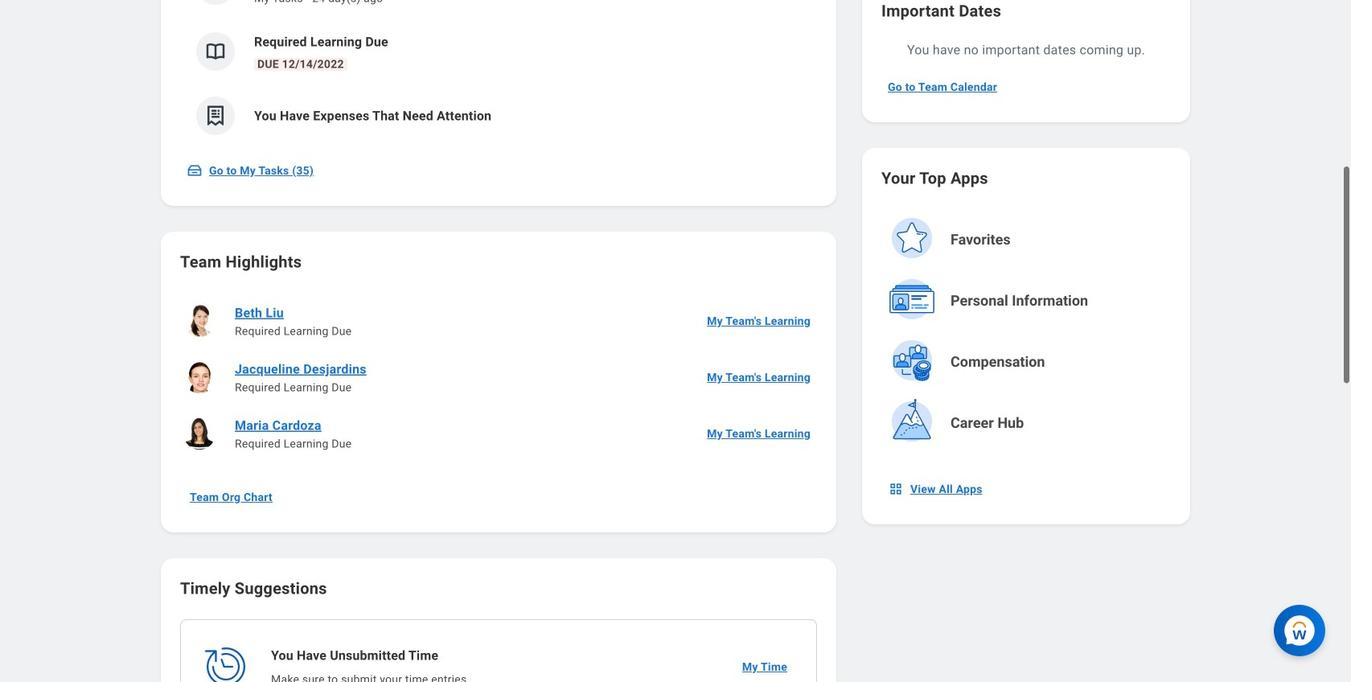 Task type: locate. For each thing, give the bounding box(es) containing it.
list
[[180, 0, 818, 148], [180, 293, 818, 462]]

nbox image
[[888, 481, 904, 497]]

inbox image
[[187, 163, 203, 179]]

1 list from the top
[[180, 0, 818, 148]]

1 vertical spatial list
[[180, 293, 818, 462]]

0 vertical spatial list
[[180, 0, 818, 148]]

book open image
[[204, 39, 228, 64]]



Task type: vqa. For each thing, say whether or not it's contained in the screenshot.
nbox image
yes



Task type: describe. For each thing, give the bounding box(es) containing it.
2 list from the top
[[180, 293, 818, 462]]

dashboard expenses image
[[204, 104, 228, 128]]



